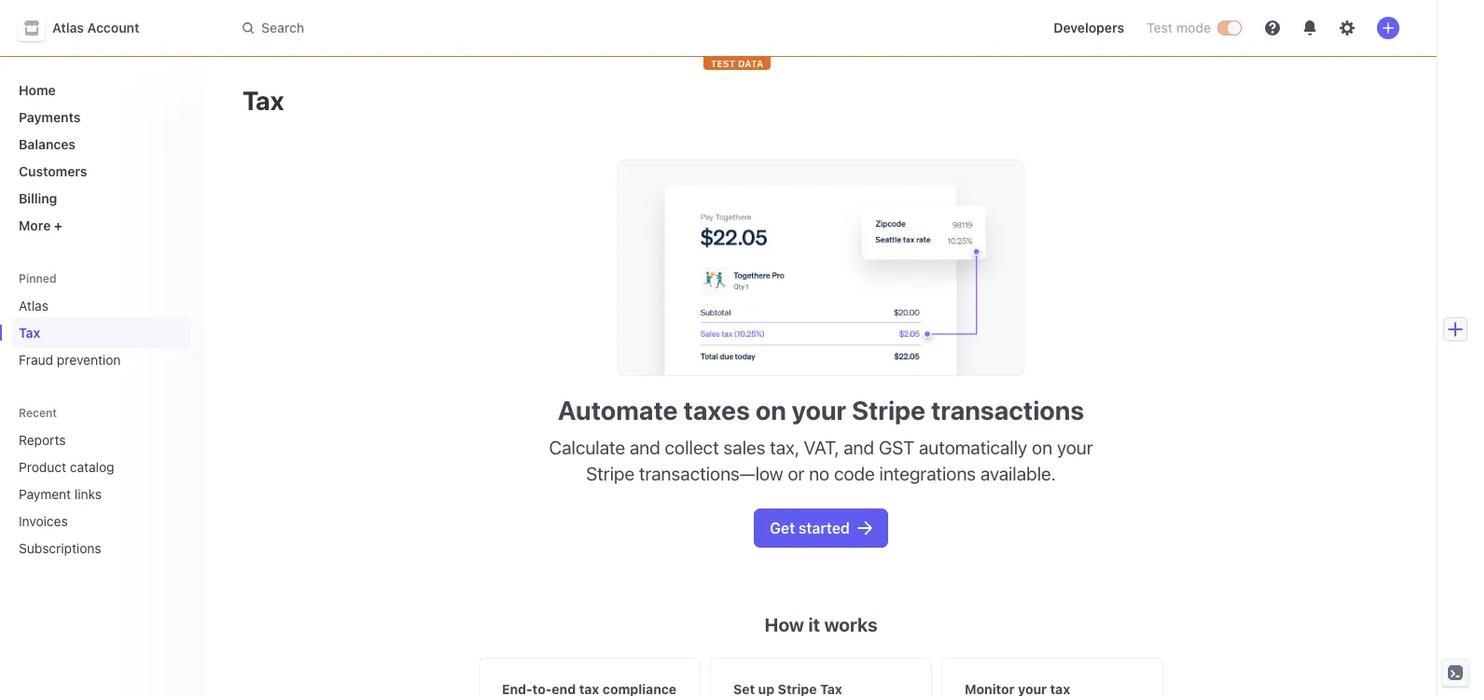 Task type: locate. For each thing, give the bounding box(es) containing it.
atlas account button
[[19, 15, 158, 41]]

subscriptions
[[19, 540, 101, 556]]

collect
[[665, 437, 719, 458]]

1 horizontal spatial and
[[844, 437, 874, 458]]

1 horizontal spatial atlas
[[52, 20, 84, 35]]

invoices
[[19, 513, 68, 529]]

it
[[809, 614, 820, 635]]

0 vertical spatial stripe
[[852, 395, 926, 425]]

code
[[834, 463, 875, 484]]

atlas down pinned
[[19, 298, 48, 314]]

recent navigation links element
[[0, 405, 205, 564]]

transactions
[[931, 395, 1084, 425]]

how
[[765, 614, 804, 635]]

developers link
[[1046, 13, 1132, 43]]

0 vertical spatial atlas
[[52, 20, 84, 35]]

taxes
[[684, 395, 750, 425]]

no
[[809, 463, 830, 484]]

mode
[[1177, 20, 1211, 35]]

+
[[54, 217, 62, 233]]

started
[[799, 520, 850, 536]]

1 vertical spatial atlas
[[19, 298, 48, 314]]

atlas inside atlas account button
[[52, 20, 84, 35]]

balances link
[[11, 129, 190, 160]]

get
[[770, 520, 795, 536]]

integrations
[[880, 463, 976, 484]]

payment links link
[[11, 479, 164, 510]]

automate
[[558, 395, 678, 425]]

tax
[[243, 85, 284, 116], [19, 325, 40, 341]]

stripe down calculate
[[586, 463, 635, 484]]

test
[[711, 58, 736, 69]]

0 vertical spatial tax
[[243, 85, 284, 116]]

pinned navigation links element
[[11, 271, 190, 375]]

on
[[756, 395, 786, 425], [1032, 437, 1053, 458]]

settings image
[[1340, 21, 1355, 35]]

payments
[[19, 109, 81, 125]]

on up 'tax,'
[[756, 395, 786, 425]]

0 vertical spatial on
[[756, 395, 786, 425]]

0 vertical spatial your
[[792, 395, 847, 425]]

1 vertical spatial your
[[1057, 437, 1093, 458]]

more
[[19, 217, 51, 233]]

how it works
[[765, 614, 878, 635]]

data
[[738, 58, 764, 69]]

0 horizontal spatial tax
[[19, 325, 40, 341]]

1 horizontal spatial your
[[1057, 437, 1093, 458]]

your up the vat,
[[792, 395, 847, 425]]

atlas left the account on the left of the page
[[52, 20, 84, 35]]

on up available.
[[1032, 437, 1053, 458]]

atlas
[[52, 20, 84, 35], [19, 298, 48, 314]]

stripe up gst
[[852, 395, 926, 425]]

0 horizontal spatial stripe
[[586, 463, 635, 484]]

test
[[1147, 20, 1173, 35]]

billing
[[19, 190, 57, 206]]

0 horizontal spatial your
[[792, 395, 847, 425]]

0 horizontal spatial and
[[630, 437, 661, 458]]

works
[[824, 614, 878, 635]]

your down transactions
[[1057, 437, 1093, 458]]

test mode
[[1147, 20, 1211, 35]]

1 vertical spatial tax
[[19, 325, 40, 341]]

atlas inside atlas link
[[19, 298, 48, 314]]

product catalog link
[[11, 452, 164, 482]]

atlas for atlas account
[[52, 20, 84, 35]]

billing link
[[11, 183, 190, 214]]

sales
[[724, 437, 766, 458]]

1 vertical spatial on
[[1032, 437, 1053, 458]]

tax down search
[[243, 85, 284, 116]]

search
[[261, 20, 304, 35]]

Search text field
[[231, 11, 758, 45]]

stripe
[[852, 395, 926, 425], [586, 463, 635, 484]]

and up code
[[844, 437, 874, 458]]

1 horizontal spatial on
[[1032, 437, 1053, 458]]

atlas account
[[52, 20, 139, 35]]

on inside calculate and collect sales tax, vat, and gst automatically on your stripe transactions—low or no code integrations available.
[[1032, 437, 1053, 458]]

your inside calculate and collect sales tax, vat, and gst automatically on your stripe transactions—low or no code integrations available.
[[1057, 437, 1093, 458]]

get started
[[770, 520, 850, 536]]

and
[[630, 437, 661, 458], [844, 437, 874, 458]]

1 vertical spatial stripe
[[586, 463, 635, 484]]

core navigation links element
[[11, 75, 190, 241]]

and down automate
[[630, 437, 661, 458]]

your
[[792, 395, 847, 425], [1057, 437, 1093, 458]]

calculate
[[549, 437, 625, 458]]

help image
[[1265, 21, 1280, 35]]

0 horizontal spatial atlas
[[19, 298, 48, 314]]

Search search field
[[231, 11, 758, 45]]

tax up fraud
[[19, 325, 40, 341]]

2 and from the left
[[844, 437, 874, 458]]



Task type: describe. For each thing, give the bounding box(es) containing it.
catalog
[[70, 459, 114, 475]]

get started button
[[755, 509, 887, 547]]

gst
[[879, 437, 915, 458]]

balances
[[19, 136, 76, 152]]

fraud
[[19, 352, 53, 368]]

1 horizontal spatial stripe
[[852, 395, 926, 425]]

pinned element
[[11, 290, 190, 375]]

developers
[[1054, 20, 1125, 35]]

a simplified invoice showing a sales tax line with some information on how the tax is calculated. image
[[641, 175, 1013, 375]]

reports
[[19, 432, 66, 448]]

transactions—low
[[639, 463, 784, 484]]

test data
[[711, 58, 764, 69]]

subscriptions link
[[11, 533, 164, 564]]

home
[[19, 82, 56, 98]]

tax,
[[770, 437, 800, 458]]

automatically
[[919, 437, 1028, 458]]

1 horizontal spatial tax
[[243, 85, 284, 116]]

reports link
[[11, 425, 164, 455]]

notifications image
[[1303, 21, 1318, 35]]

vat,
[[804, 437, 839, 458]]

fraud prevention
[[19, 352, 121, 368]]

payment links
[[19, 486, 102, 502]]

links
[[74, 486, 102, 502]]

stripe inside calculate and collect sales tax, vat, and gst automatically on your stripe transactions—low or no code integrations available.
[[586, 463, 635, 484]]

atlas for atlas
[[19, 298, 48, 314]]

calculate and collect sales tax, vat, and gst automatically on your stripe transactions—low or no code integrations available.
[[549, 437, 1093, 484]]

tax inside pinned element
[[19, 325, 40, 341]]

atlas link
[[11, 290, 190, 321]]

or
[[788, 463, 805, 484]]

product catalog
[[19, 459, 114, 475]]

recent element
[[0, 425, 205, 564]]

automate taxes on your stripe transactions
[[558, 395, 1084, 425]]

account
[[87, 20, 139, 35]]

tax link
[[11, 317, 190, 348]]

prevention
[[57, 352, 121, 368]]

payments link
[[11, 102, 190, 133]]

invoices link
[[11, 506, 164, 537]]

payment
[[19, 486, 71, 502]]

fraud prevention link
[[11, 344, 190, 375]]

customers link
[[11, 156, 190, 187]]

recent
[[19, 406, 57, 420]]

more +
[[19, 217, 62, 233]]

1 and from the left
[[630, 437, 661, 458]]

0 horizontal spatial on
[[756, 395, 786, 425]]

customers
[[19, 163, 87, 179]]

available.
[[981, 463, 1056, 484]]

product
[[19, 459, 66, 475]]

pinned
[[19, 272, 57, 286]]

home link
[[11, 75, 190, 105]]



Task type: vqa. For each thing, say whether or not it's contained in the screenshot.
"on"
yes



